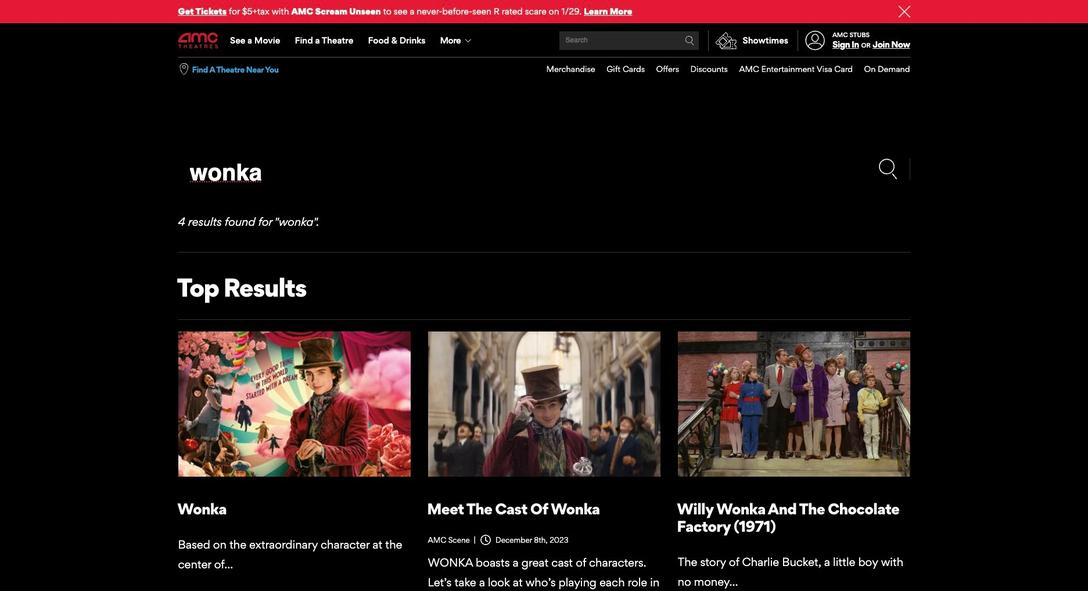 Task type: describe. For each thing, give the bounding box(es) containing it.
1 menu item from the left
[[535, 58, 596, 81]]

submit search icon image for search the amc website text box
[[685, 36, 694, 45]]

wonka image
[[178, 332, 411, 477]]

cookie consent banner dialog
[[0, 560, 1089, 592]]

search the AMC website text field
[[178, 159, 878, 188]]

3 menu item from the left
[[645, 58, 680, 81]]

sign in or join amc stubs element
[[798, 24, 911, 57]]



Task type: locate. For each thing, give the bounding box(es) containing it.
amc logo image
[[178, 33, 219, 49], [178, 33, 219, 49]]

2 menu item from the left
[[596, 58, 645, 81]]

0 vertical spatial menu
[[178, 24, 911, 57]]

1 vertical spatial submit search icon image
[[878, 159, 898, 179]]

1 horizontal spatial submit search icon image
[[878, 159, 898, 179]]

meet the cast of wonka image
[[428, 332, 661, 477]]

4 menu item from the left
[[680, 58, 728, 81]]

submit search icon image
[[685, 36, 694, 45], [878, 159, 898, 179]]

0 vertical spatial submit search icon image
[[685, 36, 694, 45]]

user profile image
[[799, 31, 832, 50]]

menu item
[[535, 58, 596, 81], [596, 58, 645, 81], [645, 58, 680, 81], [680, 58, 728, 81], [728, 58, 853, 81], [853, 58, 911, 81]]

showtimes image
[[709, 30, 743, 51]]

1 vertical spatial menu
[[535, 58, 911, 81]]

willy wonka and the chocolate factory (1971) image
[[678, 332, 911, 477]]

submit search icon image for search the amc website text field
[[878, 159, 898, 179]]

6 menu item from the left
[[853, 58, 911, 81]]

menu
[[178, 24, 911, 57], [535, 58, 911, 81]]

0 horizontal spatial submit search icon image
[[685, 36, 694, 45]]

5 menu item from the left
[[728, 58, 853, 81]]

search the AMC website text field
[[564, 36, 685, 45]]



Task type: vqa. For each thing, say whether or not it's contained in the screenshot.
the top Submit Search Icon
yes



